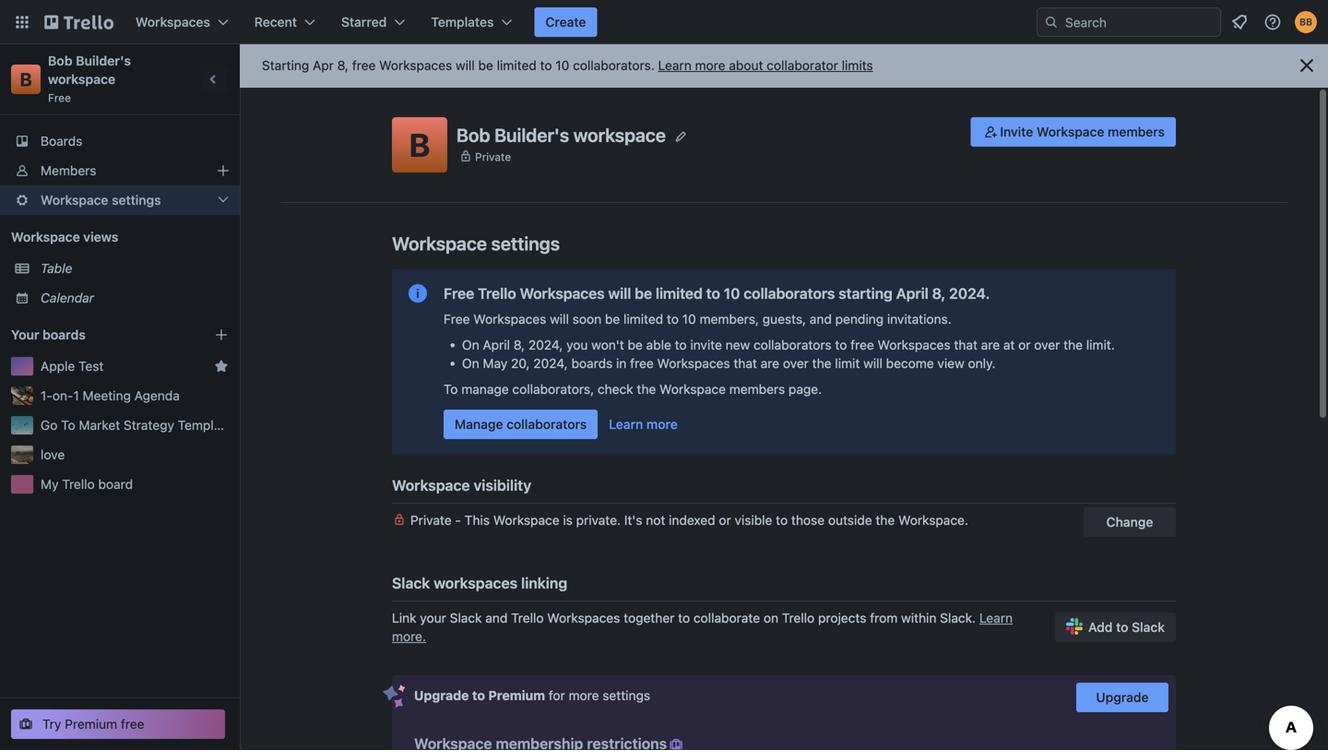 Task type: vqa. For each thing, say whether or not it's contained in the screenshot.
&
no



Task type: describe. For each thing, give the bounding box(es) containing it.
learn for more
[[609, 417, 643, 432]]

settings inside popup button
[[112, 192, 161, 208]]

1 vertical spatial members
[[730, 382, 785, 397]]

the left limit.
[[1064, 337, 1083, 352]]

b for b link on the left top of page
[[20, 68, 32, 90]]

apple
[[41, 358, 75, 374]]

the left limit in the top of the page
[[813, 356, 832, 371]]

templates
[[431, 14, 494, 30]]

the right check
[[637, 382, 656, 397]]

love link
[[41, 446, 229, 464]]

recent button
[[243, 7, 327, 37]]

those
[[792, 513, 825, 528]]

on-
[[52, 388, 73, 403]]

try premium free button
[[11, 710, 225, 739]]

to right add
[[1117, 620, 1129, 635]]

meeting
[[83, 388, 131, 403]]

2 vertical spatial settings
[[603, 688, 651, 703]]

market
[[79, 418, 120, 433]]

add
[[1089, 620, 1113, 635]]

primary element
[[0, 0, 1329, 44]]

b button
[[392, 117, 448, 173]]

workspace settings button
[[0, 185, 240, 215]]

free right apr
[[352, 58, 376, 73]]

members
[[41, 163, 96, 178]]

0 vertical spatial that
[[954, 337, 978, 352]]

agenda
[[134, 388, 180, 403]]

free right in
[[630, 356, 654, 371]]

to inside the "go to market strategy template" link
[[61, 418, 75, 433]]

1 on from the top
[[462, 337, 479, 352]]

collaborator
[[767, 58, 839, 73]]

to left for
[[472, 688, 485, 703]]

private.
[[576, 513, 621, 528]]

collaborators inside on april 8, 2024, you won't be able to invite new collaborators to free workspaces that are at or over the limit. on may 20, 2024, boards in free workspaces that are over the limit will become view only.
[[754, 337, 832, 352]]

limit
[[835, 356, 860, 371]]

workspace settings inside popup button
[[41, 192, 161, 208]]

free inside button
[[121, 716, 144, 732]]

or inside on april 8, 2024, you won't be able to invite new collaborators to free workspaces that are at or over the limit. on may 20, 2024, boards in free workspaces that are over the limit will become view only.
[[1019, 337, 1031, 352]]

0 horizontal spatial boards
[[43, 327, 86, 342]]

1-on-1 meeting agenda
[[41, 388, 180, 403]]

trello down linking at the bottom of page
[[511, 610, 544, 626]]

indexed
[[669, 513, 716, 528]]

free trello workspaces will be limited to 10 collaborators starting april 8, 2024.
[[444, 285, 990, 302]]

starred
[[341, 14, 387, 30]]

be inside on april 8, 2024, you won't be able to invite new collaborators to free workspaces that are at or over the limit. on may 20, 2024, boards in free workspaces that are over the limit will become view only.
[[628, 337, 643, 352]]

1 vertical spatial 2024,
[[534, 356, 568, 371]]

link your slack and trello workspaces together to collaborate on trello projects from within slack.
[[392, 610, 976, 626]]

more.
[[392, 629, 426, 644]]

2024.
[[950, 285, 990, 302]]

will down templates
[[456, 58, 475, 73]]

recent
[[255, 14, 297, 30]]

workspaces up become
[[878, 337, 951, 352]]

new
[[726, 337, 750, 352]]

members,
[[700, 311, 759, 327]]

my
[[41, 477, 59, 492]]

builder's for bob builder's workspace
[[495, 124, 569, 146]]

trello right on
[[782, 610, 815, 626]]

apple test
[[41, 358, 104, 374]]

1 horizontal spatial more
[[647, 417, 678, 432]]

upgrade for upgrade to premium for more settings
[[414, 688, 469, 703]]

view
[[938, 356, 965, 371]]

projects
[[818, 610, 867, 626]]

may
[[483, 356, 508, 371]]

to down create button
[[540, 58, 552, 73]]

sm image
[[982, 123, 1000, 141]]

on april 8, 2024, you won't be able to invite new collaborators to free workspaces that are at or over the limit. on may 20, 2024, boards in free workspaces that are over the limit will become view only.
[[462, 337, 1115, 371]]

1 vertical spatial and
[[486, 610, 508, 626]]

invite
[[1000, 124, 1034, 139]]

workspace views
[[11, 229, 118, 245]]

to up free workspaces will soon be limited to 10 members, guests, and pending invitations.
[[706, 285, 720, 302]]

bob for bob builder's workspace
[[457, 124, 490, 146]]

limited for workspaces
[[656, 285, 703, 302]]

1-
[[41, 388, 52, 403]]

slack for add
[[1132, 620, 1165, 635]]

workspaces up "20,"
[[474, 311, 547, 327]]

go to market strategy template link
[[41, 416, 233, 435]]

0 horizontal spatial 10
[[556, 58, 570, 73]]

free up limit in the top of the page
[[851, 337, 875, 352]]

0 horizontal spatial are
[[761, 356, 780, 371]]

pending
[[836, 311, 884, 327]]

private for private
[[475, 150, 511, 163]]

about
[[729, 58, 764, 73]]

search image
[[1044, 15, 1059, 30]]

1
[[73, 388, 79, 403]]

manage collaborators
[[455, 417, 587, 432]]

premium inside button
[[65, 716, 117, 732]]

limit.
[[1087, 337, 1115, 352]]

add to slack
[[1089, 620, 1165, 635]]

calendar link
[[41, 289, 229, 307]]

together
[[624, 610, 675, 626]]

0 horizontal spatial that
[[734, 356, 757, 371]]

back to home image
[[44, 7, 113, 37]]

workspaces down starred dropdown button
[[379, 58, 452, 73]]

learn more. link
[[392, 610, 1013, 644]]

0 vertical spatial over
[[1035, 337, 1061, 352]]

workspace for bob builder's workspace free
[[48, 72, 115, 87]]

upgrade button
[[1077, 683, 1169, 712]]

8, for starting apr 8, free workspaces will be limited to 10 collaborators. learn more about collaborator limits
[[337, 58, 349, 73]]

0 vertical spatial to
[[444, 382, 458, 397]]

try premium free
[[42, 716, 144, 732]]

switch to… image
[[13, 13, 31, 31]]

boards link
[[0, 126, 240, 156]]

2 on from the top
[[462, 356, 479, 371]]

to manage collaborators, check the workspace members page.
[[444, 382, 822, 397]]

0 horizontal spatial or
[[719, 513, 731, 528]]

learn for more.
[[980, 610, 1013, 626]]

create button
[[535, 7, 597, 37]]

will up 'won't'
[[608, 285, 631, 302]]

able
[[646, 337, 672, 352]]

collaborators.
[[573, 58, 655, 73]]

check
[[598, 382, 634, 397]]

manage
[[462, 382, 509, 397]]

0 horizontal spatial slack
[[392, 574, 430, 592]]

your
[[420, 610, 446, 626]]

table
[[41, 261, 72, 276]]

workspace for bob builder's workspace
[[574, 124, 666, 146]]

workspaces up soon
[[520, 285, 605, 302]]

apr
[[313, 58, 334, 73]]

0 vertical spatial collaborators
[[744, 285, 835, 302]]

guests,
[[763, 311, 807, 327]]

1 horizontal spatial april
[[897, 285, 929, 302]]

views
[[83, 229, 118, 245]]

learn more.
[[392, 610, 1013, 644]]

1 vertical spatial workspace settings
[[392, 233, 560, 254]]

bob builder's workspace
[[457, 124, 666, 146]]

outside
[[829, 513, 873, 528]]

in
[[616, 356, 627, 371]]

go to market strategy template
[[41, 418, 233, 433]]

will left soon
[[550, 311, 569, 327]]

2 horizontal spatial more
[[695, 58, 726, 73]]



Task type: locate. For each thing, give the bounding box(es) containing it.
your boards
[[11, 327, 86, 342]]

be left able
[[628, 337, 643, 352]]

bob builder (bobbuilder40) image
[[1295, 11, 1318, 33]]

workspace inside bob builder's workspace free
[[48, 72, 115, 87]]

starred button
[[330, 7, 416, 37]]

will inside on april 8, 2024, you won't be able to invite new collaborators to free workspaces that are at or over the limit. on may 20, 2024, boards in free workspaces that are over the limit will become view only.
[[864, 356, 883, 371]]

10 for soon
[[683, 311, 696, 327]]

slack for link
[[450, 610, 482, 626]]

1 horizontal spatial that
[[954, 337, 978, 352]]

1-on-1 meeting agenda link
[[41, 387, 229, 405]]

over up page.
[[783, 356, 809, 371]]

0 horizontal spatial members
[[730, 382, 785, 397]]

will right limit in the top of the page
[[864, 356, 883, 371]]

test
[[79, 358, 104, 374]]

builder's down starting apr 8, free workspaces will be limited to 10 collaborators. learn more about collaborator limits
[[495, 124, 569, 146]]

april
[[897, 285, 929, 302], [483, 337, 510, 352]]

0 vertical spatial premium
[[489, 688, 545, 703]]

that down new
[[734, 356, 757, 371]]

or left visible
[[719, 513, 731, 528]]

10 for will
[[724, 285, 740, 302]]

boards down you at the top left
[[572, 356, 613, 371]]

within
[[902, 610, 937, 626]]

are left 'at'
[[982, 337, 1000, 352]]

1 vertical spatial to
[[61, 418, 75, 433]]

0 vertical spatial april
[[897, 285, 929, 302]]

to up able
[[667, 311, 679, 327]]

collaborators up guests,
[[744, 285, 835, 302]]

0 horizontal spatial private
[[411, 513, 452, 528]]

10 up members,
[[724, 285, 740, 302]]

workspaces down invite
[[657, 356, 730, 371]]

free for free trello workspaces will be limited to 10 collaborators starting april 8, 2024.
[[444, 285, 474, 302]]

bob right the b button
[[457, 124, 490, 146]]

more right for
[[569, 688, 599, 703]]

go
[[41, 418, 58, 433]]

the right outside
[[876, 513, 895, 528]]

it's
[[624, 513, 643, 528]]

b inside the b button
[[409, 125, 430, 164]]

builder's down back to home image
[[76, 53, 131, 68]]

2 horizontal spatial settings
[[603, 688, 651, 703]]

boards
[[41, 133, 82, 149]]

0 vertical spatial private
[[475, 150, 511, 163]]

1 horizontal spatial or
[[1019, 337, 1031, 352]]

workspace
[[48, 72, 115, 87], [574, 124, 666, 146]]

workspace navigation collapse icon image
[[201, 66, 227, 92]]

to up limit in the top of the page
[[835, 337, 847, 352]]

0 horizontal spatial bob
[[48, 53, 73, 68]]

0 horizontal spatial more
[[569, 688, 599, 703]]

2 vertical spatial 10
[[683, 311, 696, 327]]

trello right the my
[[62, 477, 95, 492]]

2 vertical spatial limited
[[624, 311, 664, 327]]

1 horizontal spatial members
[[1108, 124, 1165, 139]]

page.
[[789, 382, 822, 397]]

workspace right b link on the left top of page
[[48, 72, 115, 87]]

my trello board link
[[41, 475, 229, 494]]

0 horizontal spatial and
[[486, 610, 508, 626]]

are down guests,
[[761, 356, 780, 371]]

over right 'at'
[[1035, 337, 1061, 352]]

1 vertical spatial 10
[[724, 285, 740, 302]]

1 vertical spatial free
[[444, 285, 474, 302]]

1 horizontal spatial to
[[444, 382, 458, 397]]

to left the those
[[776, 513, 788, 528]]

1 horizontal spatial workspace settings
[[392, 233, 560, 254]]

1 vertical spatial private
[[411, 513, 452, 528]]

change button
[[1084, 507, 1176, 537]]

will
[[456, 58, 475, 73], [608, 285, 631, 302], [550, 311, 569, 327], [864, 356, 883, 371]]

only.
[[968, 356, 996, 371]]

0 vertical spatial limited
[[497, 58, 537, 73]]

1 vertical spatial settings
[[491, 233, 560, 254]]

on left may at the left
[[462, 356, 479, 371]]

free
[[48, 91, 71, 104], [444, 285, 474, 302], [444, 311, 470, 327]]

collaborators down guests,
[[754, 337, 832, 352]]

starting
[[839, 285, 893, 302]]

workspace.
[[899, 513, 969, 528]]

private left -
[[411, 513, 452, 528]]

1 vertical spatial boards
[[572, 356, 613, 371]]

invite
[[691, 337, 722, 352]]

1 vertical spatial over
[[783, 356, 809, 371]]

add board image
[[214, 328, 229, 342]]

1 horizontal spatial 8,
[[514, 337, 525, 352]]

learn right slack.
[[980, 610, 1013, 626]]

this
[[465, 513, 490, 528]]

workspace visibility
[[392, 477, 532, 494]]

2 vertical spatial 8,
[[514, 337, 525, 352]]

private
[[475, 150, 511, 163], [411, 513, 452, 528]]

workspace down "collaborators."
[[574, 124, 666, 146]]

0 horizontal spatial learn
[[609, 417, 643, 432]]

20,
[[511, 356, 530, 371]]

10 down create button
[[556, 58, 570, 73]]

0 horizontal spatial upgrade
[[414, 688, 469, 703]]

2 horizontal spatial 8,
[[932, 285, 946, 302]]

more down "to manage collaborators, check the workspace members page."
[[647, 417, 678, 432]]

0 vertical spatial 2024,
[[529, 337, 563, 352]]

trello up may at the left
[[478, 285, 516, 302]]

slack workspaces linking
[[392, 574, 568, 592]]

private down bob builder's workspace at the top of the page
[[475, 150, 511, 163]]

2 vertical spatial collaborators
[[507, 417, 587, 432]]

1 horizontal spatial settings
[[491, 233, 560, 254]]

1 horizontal spatial learn
[[658, 58, 692, 73]]

or right 'at'
[[1019, 337, 1031, 352]]

0 horizontal spatial over
[[783, 356, 809, 371]]

the
[[1064, 337, 1083, 352], [813, 356, 832, 371], [637, 382, 656, 397], [876, 513, 895, 528]]

workspaces button
[[125, 7, 240, 37]]

0 horizontal spatial settings
[[112, 192, 161, 208]]

0 horizontal spatial 8,
[[337, 58, 349, 73]]

0 vertical spatial are
[[982, 337, 1000, 352]]

0 vertical spatial 8,
[[337, 58, 349, 73]]

0 vertical spatial or
[[1019, 337, 1031, 352]]

2 vertical spatial learn
[[980, 610, 1013, 626]]

limited for will
[[624, 311, 664, 327]]

won't
[[592, 337, 624, 352]]

free for free workspaces will soon be limited to 10 members, guests, and pending invitations.
[[444, 311, 470, 327]]

invite workspace members
[[1000, 124, 1165, 139]]

1 vertical spatial builder's
[[495, 124, 569, 146]]

2024, up "20,"
[[529, 337, 563, 352]]

2 vertical spatial free
[[444, 311, 470, 327]]

calendar
[[41, 290, 94, 305]]

and
[[810, 311, 832, 327], [486, 610, 508, 626]]

8, right apr
[[337, 58, 349, 73]]

0 vertical spatial workspace settings
[[41, 192, 161, 208]]

slack right add
[[1132, 620, 1165, 635]]

builder's
[[76, 53, 131, 68], [495, 124, 569, 146]]

workspace settings
[[41, 192, 161, 208], [392, 233, 560, 254]]

8, up "20,"
[[514, 337, 525, 352]]

more left about
[[695, 58, 726, 73]]

and down slack workspaces linking
[[486, 610, 508, 626]]

premium
[[489, 688, 545, 703], [65, 716, 117, 732]]

builder's inside bob builder's workspace free
[[76, 53, 131, 68]]

8, for on april 8, 2024, you won't be able to invite new collaborators to free workspaces that are at or over the limit. on may 20, 2024, boards in free workspaces that are over the limit will become view only.
[[514, 337, 525, 352]]

1 horizontal spatial slack
[[450, 610, 482, 626]]

workspaces down linking at the bottom of page
[[547, 610, 620, 626]]

collaborators down collaborators,
[[507, 417, 587, 432]]

apple test link
[[41, 357, 207, 376]]

bob builder's workspace free
[[48, 53, 134, 104]]

soon
[[573, 311, 602, 327]]

upgrade right sparkle icon
[[414, 688, 469, 703]]

open information menu image
[[1264, 13, 1283, 31]]

2024, up collaborators,
[[534, 356, 568, 371]]

1 vertical spatial more
[[647, 417, 678, 432]]

linking
[[521, 574, 568, 592]]

upgrade to premium for more settings
[[414, 688, 651, 703]]

2 horizontal spatial learn
[[980, 610, 1013, 626]]

visible
[[735, 513, 773, 528]]

workspaces up workspace navigation collapse icon
[[136, 14, 210, 30]]

1 horizontal spatial private
[[475, 150, 511, 163]]

bob for bob builder's workspace free
[[48, 53, 73, 68]]

1 vertical spatial or
[[719, 513, 731, 528]]

invitations.
[[888, 311, 952, 327]]

sparkle image
[[383, 685, 406, 709]]

2 horizontal spatial slack
[[1132, 620, 1165, 635]]

to right together
[[678, 610, 690, 626]]

1 vertical spatial workspace
[[574, 124, 666, 146]]

0 vertical spatial on
[[462, 337, 479, 352]]

Search field
[[1059, 8, 1221, 36]]

on up manage
[[462, 337, 479, 352]]

board
[[98, 477, 133, 492]]

1 vertical spatial b
[[409, 125, 430, 164]]

1 vertical spatial limited
[[656, 285, 703, 302]]

limited up free workspaces will soon be limited to 10 members, guests, and pending invitations.
[[656, 285, 703, 302]]

1 horizontal spatial 10
[[683, 311, 696, 327]]

0 vertical spatial and
[[810, 311, 832, 327]]

workspace
[[1037, 124, 1105, 139], [41, 192, 108, 208], [11, 229, 80, 245], [392, 233, 487, 254], [660, 382, 726, 397], [392, 477, 470, 494], [493, 513, 560, 528]]

bob inside bob builder's workspace free
[[48, 53, 73, 68]]

limits
[[842, 58, 873, 73]]

10 up invite
[[683, 311, 696, 327]]

b
[[20, 68, 32, 90], [409, 125, 430, 164]]

be right soon
[[605, 311, 620, 327]]

0 vertical spatial learn
[[658, 58, 692, 73]]

1 vertical spatial bob
[[457, 124, 490, 146]]

1 vertical spatial that
[[734, 356, 757, 371]]

0 vertical spatial free
[[48, 91, 71, 104]]

workspaces inside popup button
[[136, 14, 210, 30]]

link
[[392, 610, 417, 626]]

-
[[455, 513, 461, 528]]

upgrade inside button
[[1097, 690, 1149, 705]]

learn inside the learn more.
[[980, 610, 1013, 626]]

8, left 2024. in the top of the page
[[932, 285, 946, 302]]

and right guests,
[[810, 311, 832, 327]]

be
[[478, 58, 494, 73], [635, 285, 652, 302], [605, 311, 620, 327], [628, 337, 643, 352]]

you
[[567, 337, 588, 352]]

2 vertical spatial more
[[569, 688, 599, 703]]

members inside button
[[1108, 124, 1165, 139]]

slack right the your
[[450, 610, 482, 626]]

april up may at the left
[[483, 337, 510, 352]]

0 horizontal spatial workspace settings
[[41, 192, 161, 208]]

builder's for bob builder's workspace free
[[76, 53, 131, 68]]

1 horizontal spatial workspace
[[574, 124, 666, 146]]

1 horizontal spatial are
[[982, 337, 1000, 352]]

limited down templates dropdown button
[[497, 58, 537, 73]]

limited up able
[[624, 311, 664, 327]]

learn down primary element at the top of page
[[658, 58, 692, 73]]

0 vertical spatial 10
[[556, 58, 570, 73]]

are
[[982, 337, 1000, 352], [761, 356, 780, 371]]

try
[[42, 716, 61, 732]]

starred icon image
[[214, 359, 229, 374]]

1 vertical spatial learn
[[609, 417, 643, 432]]

0 horizontal spatial builder's
[[76, 53, 131, 68]]

or
[[1019, 337, 1031, 352], [719, 513, 731, 528]]

slack up link
[[392, 574, 430, 592]]

free
[[352, 58, 376, 73], [851, 337, 875, 352], [630, 356, 654, 371], [121, 716, 144, 732]]

slack
[[392, 574, 430, 592], [450, 610, 482, 626], [1132, 620, 1165, 635]]

become
[[886, 356, 934, 371]]

that
[[954, 337, 978, 352], [734, 356, 757, 371]]

starting
[[262, 58, 309, 73]]

0 horizontal spatial premium
[[65, 716, 117, 732]]

2024,
[[529, 337, 563, 352], [534, 356, 568, 371]]

upgrade down add to slack link
[[1097, 690, 1149, 705]]

to right go
[[61, 418, 75, 433]]

0 vertical spatial settings
[[112, 192, 161, 208]]

members link
[[0, 156, 240, 185]]

be up able
[[635, 285, 652, 302]]

boards up apple
[[43, 327, 86, 342]]

boards inside on april 8, 2024, you won't be able to invite new collaborators to free workspaces that are at or over the limit. on may 20, 2024, boards in free workspaces that are over the limit will become view only.
[[572, 356, 613, 371]]

love
[[41, 447, 65, 462]]

0 vertical spatial members
[[1108, 124, 1165, 139]]

templates button
[[420, 7, 524, 37]]

to left manage
[[444, 382, 458, 397]]

0 vertical spatial bob
[[48, 53, 73, 68]]

april up invitations.
[[897, 285, 929, 302]]

0 horizontal spatial april
[[483, 337, 510, 352]]

learn more about collaborator limits link
[[658, 58, 873, 73]]

sm image
[[667, 735, 686, 750]]

1 horizontal spatial builder's
[[495, 124, 569, 146]]

manage
[[455, 417, 503, 432]]

starting apr 8, free workspaces will be limited to 10 collaborators. learn more about collaborator limits
[[262, 58, 873, 73]]

0 vertical spatial more
[[695, 58, 726, 73]]

manage collaborators link
[[444, 410, 598, 439]]

1 horizontal spatial over
[[1035, 337, 1061, 352]]

that up view
[[954, 337, 978, 352]]

free right try
[[121, 716, 144, 732]]

change
[[1107, 514, 1154, 530]]

bob builder's workspace link
[[48, 53, 134, 87]]

private for private - this workspace is private. it's not indexed or visible to those outside the workspace.
[[411, 513, 452, 528]]

workspace inside popup button
[[41, 192, 108, 208]]

1 horizontal spatial bob
[[457, 124, 490, 146]]

april inside on april 8, 2024, you won't be able to invite new collaborators to free workspaces that are at or over the limit. on may 20, 2024, boards in free workspaces that are over the limit will become view only.
[[483, 337, 510, 352]]

2 horizontal spatial 10
[[724, 285, 740, 302]]

workspace inside button
[[1037, 124, 1105, 139]]

b inside b link
[[20, 68, 32, 90]]

1 horizontal spatial boards
[[572, 356, 613, 371]]

your boards with 5 items element
[[11, 324, 186, 346]]

free inside bob builder's workspace free
[[48, 91, 71, 104]]

0 horizontal spatial b
[[20, 68, 32, 90]]

b for the b button
[[409, 125, 430, 164]]

0 vertical spatial workspace
[[48, 72, 115, 87]]

to right able
[[675, 337, 687, 352]]

1 horizontal spatial upgrade
[[1097, 690, 1149, 705]]

private - this workspace is private. it's not indexed or visible to those outside the workspace.
[[411, 513, 969, 528]]

collaborators,
[[513, 382, 594, 397]]

visibility
[[474, 477, 532, 494]]

not
[[646, 513, 666, 528]]

1 vertical spatial on
[[462, 356, 479, 371]]

bob right b link on the left top of page
[[48, 53, 73, 68]]

upgrade for upgrade
[[1097, 690, 1149, 705]]

0 vertical spatial b
[[20, 68, 32, 90]]

premium right try
[[65, 716, 117, 732]]

workspaces
[[434, 574, 518, 592]]

free workspaces will soon be limited to 10 members, guests, and pending invitations.
[[444, 311, 952, 327]]

1 vertical spatial collaborators
[[754, 337, 832, 352]]

1 horizontal spatial b
[[409, 125, 430, 164]]

8, inside on april 8, 2024, you won't be able to invite new collaborators to free workspaces that are at or over the limit. on may 20, 2024, boards in free workspaces that are over the limit will become view only.
[[514, 337, 525, 352]]

learn down "to manage collaborators, check the workspace members page."
[[609, 417, 643, 432]]

1 vertical spatial april
[[483, 337, 510, 352]]

be down templates dropdown button
[[478, 58, 494, 73]]

create
[[546, 14, 586, 30]]

premium left for
[[489, 688, 545, 703]]

b link
[[11, 65, 41, 94]]

0 notifications image
[[1229, 11, 1251, 33]]

slack.
[[940, 610, 976, 626]]

1 vertical spatial are
[[761, 356, 780, 371]]

more
[[695, 58, 726, 73], [647, 417, 678, 432], [569, 688, 599, 703]]



